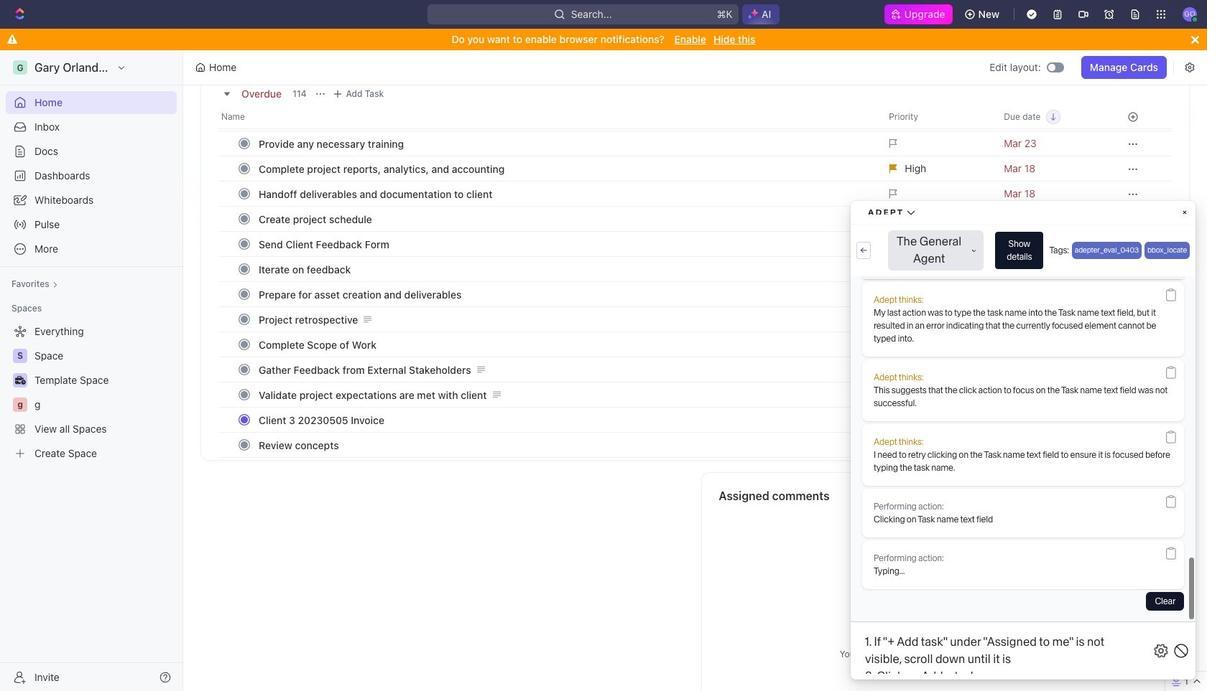 Task type: vqa. For each thing, say whether or not it's contained in the screenshot.
Tasks on the left top of the page
no



Task type: describe. For each thing, give the bounding box(es) containing it.
space, , element
[[13, 349, 27, 364]]

business time image
[[15, 376, 26, 385]]



Task type: locate. For each thing, give the bounding box(es) containing it.
gary orlando's workspace, , element
[[13, 60, 27, 75]]

sidebar navigation
[[0, 50, 186, 692]]

g, , element
[[13, 398, 27, 412]]

tree
[[6, 320, 177, 466]]

tree inside sidebar navigation
[[6, 320, 177, 466]]



